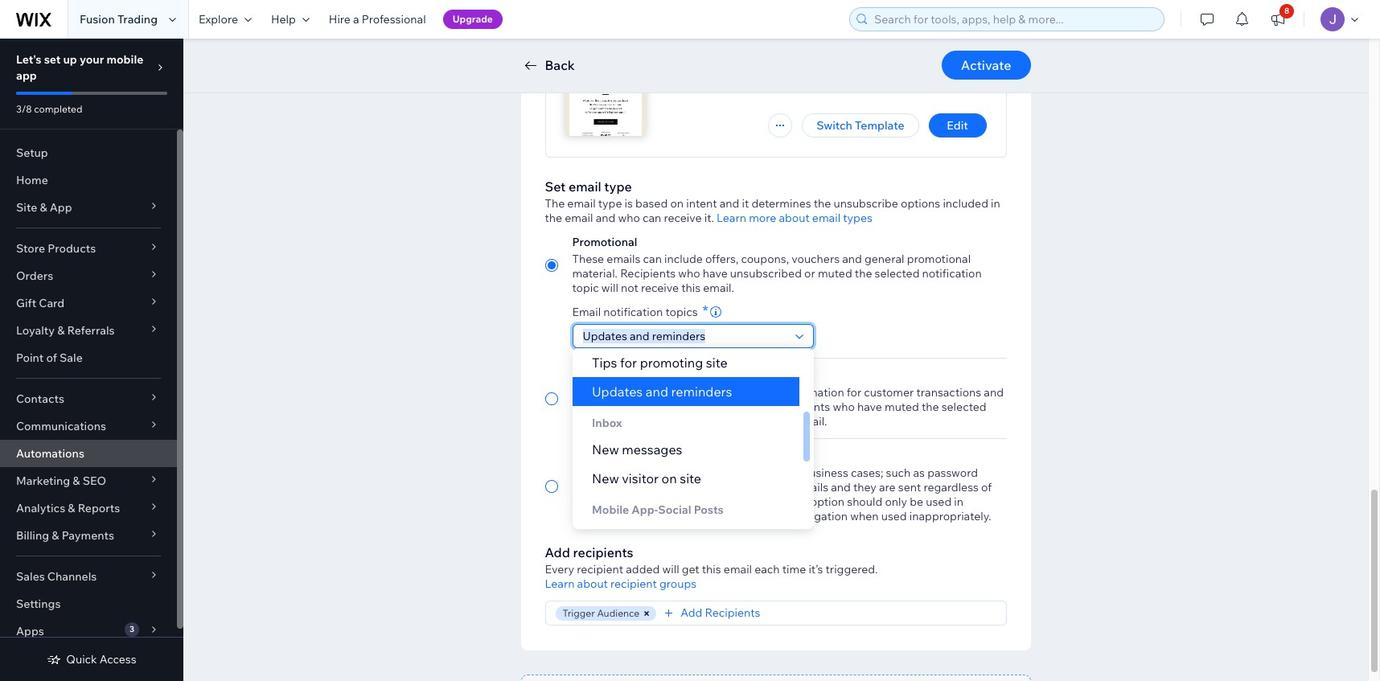 Task type: locate. For each thing, give the bounding box(es) containing it.
updates and reminders
[[592, 384, 732, 400]]

emails up inbox
[[607, 385, 641, 400]]

it
[[742, 196, 749, 211], [664, 509, 671, 524]]

1 vertical spatial it
[[664, 509, 671, 524]]

as left order
[[652, 400, 664, 414]]

selected up password
[[942, 400, 986, 414]]

the right customer
[[922, 400, 939, 414]]

2 horizontal spatial for
[[847, 385, 861, 400]]

2 vertical spatial this
[[702, 562, 721, 577]]

business inside business transactional these emails provide essential business information for customer transactions and activities; such as order confirmations. recipients who have muted the selected email notification topic will not receive this email.
[[572, 368, 620, 383]]

on up consent
[[661, 470, 677, 487]]

these down promotional
[[572, 252, 604, 266]]

setup
[[16, 146, 48, 160]]

audience
[[597, 607, 640, 619]]

settings link
[[0, 590, 177, 618]]

in right included
[[991, 196, 1000, 211]]

list box
[[572, 348, 814, 570]]

in down password
[[954, 495, 964, 509]]

2 new from the top
[[592, 470, 619, 487]]

these for business transactional
[[572, 385, 604, 400]]

1 horizontal spatial about
[[779, 211, 810, 225]]

0 vertical spatial it
[[742, 196, 749, 211]]

these down tips
[[572, 385, 604, 400]]

& inside dropdown button
[[57, 323, 65, 338]]

fusion
[[80, 12, 115, 27]]

topic inside "promotional these emails can include offers, coupons, vouchers and general promotional material. recipients who have unsubscribed or muted the selected notification topic will not receive this email."
[[572, 281, 599, 295]]

point
[[16, 351, 44, 365]]

2 these from the top
[[572, 385, 604, 400]]

1 vertical spatial only
[[885, 495, 907, 509]]

template
[[855, 118, 904, 133]]

2 vertical spatial these
[[572, 466, 604, 480]]

should down messages in the bottom of the page
[[643, 466, 678, 480]]

about right "more"
[[779, 211, 810, 225]]

channels
[[47, 569, 97, 584]]

site & app button
[[0, 194, 177, 221]]

add recipients every recipient added will get this email each time it's triggered. learn about recipient groups
[[545, 544, 878, 591]]

to right fails
[[753, 528, 766, 544]]

notification inside email notification topics *
[[603, 305, 663, 319]]

regardless
[[924, 480, 979, 495]]

can left include
[[643, 252, 662, 266]]

who
[[618, 211, 640, 225], [678, 266, 700, 281], [833, 400, 855, 414]]

learn right the it.
[[717, 211, 746, 225]]

marketing & seo
[[16, 474, 106, 488]]

help
[[271, 12, 296, 27]]

1 horizontal spatial business
[[802, 466, 848, 480]]

2 vertical spatial notification
[[603, 414, 663, 429]]

loyalty & referrals button
[[0, 317, 177, 344]]

upgrade
[[453, 13, 493, 25]]

be left regardless
[[910, 495, 923, 509]]

0 vertical spatial email.
[[703, 281, 734, 295]]

inappropriately.
[[909, 509, 991, 524]]

emails down the new messages
[[607, 466, 641, 480]]

recipients right confirmations.
[[775, 400, 830, 414]]

for left customer
[[847, 385, 861, 400]]

it left may
[[664, 509, 671, 524]]

0 vertical spatial this
[[681, 281, 701, 295]]

type inside the email type is based on intent and it determines the unsubscribe options included in the email and who can receive it.
[[598, 196, 622, 211]]

& inside "popup button"
[[73, 474, 80, 488]]

1 vertical spatial this
[[774, 414, 794, 429]]

business inside the business critical these emails should be sent only for critical business cases; such as password reset. recipients are unable to mute these emails and they are sent regardless of the recipient's consent to receive emails. this option should only be used in extreme cases as it may expose you to legal litigation when used inappropriately.
[[802, 466, 848, 480]]

0 vertical spatial new
[[592, 442, 619, 458]]

0 horizontal spatial this
[[681, 281, 701, 295]]

and
[[720, 196, 739, 211], [596, 211, 615, 225], [842, 252, 862, 266], [645, 384, 668, 400], [984, 385, 1004, 400], [831, 480, 851, 495]]

upgrade button
[[443, 10, 503, 29]]

business up reset.
[[572, 449, 620, 463]]

0 vertical spatial topic
[[572, 281, 599, 295]]

1 horizontal spatial for
[[747, 466, 762, 480]]

will down essential
[[694, 414, 711, 429]]

0 horizontal spatial who
[[618, 211, 640, 225]]

add up every
[[545, 544, 570, 561]]

card
[[39, 296, 64, 310]]

who inside business transactional these emails provide essential business information for customer transactions and activities; such as order confirmations. recipients who have muted the selected email notification topic will not receive this email.
[[833, 400, 855, 414]]

will
[[601, 281, 618, 295], [694, 414, 711, 429], [662, 562, 679, 577]]

who inside the email type is based on intent and it determines the unsubscribe options included in the email and who can receive it.
[[618, 211, 640, 225]]

& for site
[[40, 200, 47, 215]]

0 vertical spatial on
[[670, 196, 684, 211]]

1 horizontal spatial muted
[[885, 400, 919, 414]]

email. up *
[[703, 281, 734, 295]]

new
[[592, 442, 619, 458], [592, 470, 619, 487]]

new up recipient's
[[592, 470, 619, 487]]

sent left regardless
[[898, 480, 921, 495]]

& right site
[[40, 200, 47, 215]]

this
[[786, 495, 808, 509]]

learn up trigger
[[545, 577, 575, 591]]

business
[[572, 368, 620, 383], [572, 449, 620, 463]]

and inside business transactional these emails provide essential business information for customer transactions and activities; such as order confirmations. recipients who have muted the selected email notification topic will not receive this email.
[[984, 385, 1004, 400]]

can right is
[[643, 211, 661, 225]]

of left sale
[[46, 351, 57, 365]]

coupons,
[[741, 252, 789, 266]]

on left intent
[[670, 196, 684, 211]]

1 business from the top
[[572, 368, 620, 383]]

add for recipients
[[681, 606, 702, 620]]

will left get
[[662, 562, 679, 577]]

1 vertical spatial business
[[572, 449, 620, 463]]

such down the transactional
[[625, 400, 649, 414]]

these
[[572, 252, 604, 266], [572, 385, 604, 400], [572, 466, 604, 480]]

1 vertical spatial for
[[847, 385, 861, 400]]

used down password
[[926, 495, 952, 509]]

0 vertical spatial have
[[703, 266, 728, 281]]

1 vertical spatial muted
[[885, 400, 919, 414]]

topic up the email in the top of the page
[[572, 281, 599, 295]]

promoting
[[639, 355, 703, 371]]

0 vertical spatial these
[[572, 252, 604, 266]]

1 vertical spatial be
[[910, 495, 923, 509]]

& left "reports"
[[68, 501, 75, 516]]

the inside business transactional these emails provide essential business information for customer transactions and activities; such as order confirmations. recipients who have muted the selected email notification topic will not receive this email.
[[922, 400, 939, 414]]

are up social
[[662, 480, 679, 495]]

0 horizontal spatial email.
[[703, 281, 734, 295]]

sidebar element
[[0, 39, 183, 681]]

0 horizontal spatial be
[[681, 466, 695, 480]]

and right the it.
[[720, 196, 739, 211]]

not
[[621, 281, 638, 295], [714, 414, 731, 429]]

0 vertical spatial type
[[604, 179, 632, 195]]

every
[[545, 562, 574, 577]]

your
[[80, 52, 104, 67]]

updates and reminders option
[[572, 377, 799, 406]]

business for business transactional these emails provide essential business information for customer transactions and activities; such as order confirmations. recipients who have muted the selected email notification topic will not receive this email.
[[572, 368, 620, 383]]

2 vertical spatial for
[[747, 466, 762, 480]]

1 vertical spatial on
[[661, 470, 677, 487]]

0 horizontal spatial site
[[679, 470, 701, 487]]

email left each at bottom
[[724, 562, 752, 577]]

recipients up app-
[[604, 480, 660, 495]]

notification right general
[[922, 266, 982, 281]]

1 vertical spatial email.
[[796, 414, 827, 429]]

critical up this
[[765, 466, 800, 480]]

notification up the new messages
[[603, 414, 663, 429]]

selected inside "promotional these emails can include offers, coupons, vouchers and general promotional material. recipients who have unsubscribed or muted the selected notification topic will not receive this email."
[[875, 266, 920, 281]]

1 vertical spatial add
[[681, 606, 702, 620]]

type for the email type is based on intent and it determines the unsubscribe options included in the email and who can receive it.
[[598, 196, 622, 211]]

on inside list box
[[661, 470, 677, 487]]

are right they at the bottom right
[[879, 480, 896, 495]]

not inside business transactional these emails provide essential business information for customer transactions and activities; such as order confirmations. recipients who have muted the selected email notification topic will not receive this email.
[[714, 414, 731, 429]]

extreme
[[572, 509, 615, 524]]

email left types
[[812, 211, 841, 225]]

and inside the business critical these emails should be sent only for critical business cases; such as password reset. recipients are unable to mute these emails and they are sent regardless of the recipient's consent to receive emails. this option should only be used in extreme cases as it may expose you to legal litigation when used inappropriately.
[[831, 480, 851, 495]]

for inside list box
[[620, 355, 637, 371]]

messages
[[621, 442, 682, 458]]

0 vertical spatial who
[[618, 211, 640, 225]]

business up updates
[[572, 368, 620, 383]]

email right set
[[569, 179, 601, 195]]

type for set email type
[[604, 179, 632, 195]]

site up consent
[[679, 470, 701, 487]]

business inside the business critical these emails should be sent only for critical business cases; such as password reset. recipients are unable to mute these emails and they are sent regardless of the recipient's consent to receive emails. this option should only be used in extreme cases as it may expose you to legal litigation when used inappropriately.
[[572, 449, 620, 463]]

0 horizontal spatial business
[[735, 385, 781, 400]]

can inside the email type is based on intent and it determines the unsubscribe options included in the email and who can receive it.
[[643, 211, 661, 225]]

posts
[[693, 503, 723, 517]]

for for such
[[747, 466, 762, 480]]

1 vertical spatial such
[[886, 466, 911, 480]]

types
[[843, 211, 872, 225]]

contacts
[[16, 392, 64, 406]]

used right when
[[881, 509, 907, 524]]

selected down options
[[875, 266, 920, 281]]

recipients down add recipients every recipient added will get this email each time it's triggered. learn about recipient groups
[[705, 606, 760, 620]]

store products button
[[0, 235, 177, 262]]

billing
[[16, 528, 49, 543]]

1 horizontal spatial selected
[[942, 400, 986, 414]]

provide
[[643, 385, 683, 400]]

0 vertical spatial site
[[706, 355, 727, 371]]

this
[[681, 281, 701, 295], [774, 414, 794, 429], [702, 562, 721, 577]]

1 vertical spatial can
[[643, 252, 662, 266]]

0 horizontal spatial should
[[643, 466, 678, 480]]

for inside the business critical these emails should be sent only for critical business cases; such as password reset. recipients are unable to mute these emails and they are sent regardless of the recipient's consent to receive emails. this option should only be used in extreme cases as it may expose you to legal litigation when used inappropriately.
[[747, 466, 762, 480]]

1 vertical spatial selected
[[942, 400, 986, 414]]

it left 'determines'
[[742, 196, 749, 211]]

selected inside business transactional these emails provide essential business information for customer transactions and activities; such as order confirmations. recipients who have muted the selected email notification topic will not receive this email.
[[942, 400, 986, 414]]

mobile
[[592, 503, 629, 517]]

emails
[[607, 252, 641, 266], [607, 385, 641, 400], [607, 466, 641, 480], [795, 480, 828, 495]]

& for loyalty
[[57, 323, 65, 338]]

0 horizontal spatial learn
[[545, 577, 575, 591]]

options
[[901, 196, 940, 211]]

will inside add recipients every recipient added will get this email each time it's triggered. learn about recipient groups
[[662, 562, 679, 577]]

new down inbox
[[592, 442, 619, 458]]

not down essential
[[714, 414, 731, 429]]

receive inside business transactional these emails provide essential business information for customer transactions and activities; such as order confirmations. recipients who have muted the selected email notification topic will not receive this email.
[[734, 414, 772, 429]]

have inside "promotional these emails can include offers, coupons, vouchers and general promotional material. recipients who have unsubscribed or muted the selected notification topic will not receive this email."
[[703, 266, 728, 281]]

point of sale
[[16, 351, 83, 365]]

site & app
[[16, 200, 72, 215]]

0 horizontal spatial of
[[46, 351, 57, 365]]

1 horizontal spatial critical
[[765, 466, 800, 480]]

have inside business transactional these emails provide essential business information for customer transactions and activities; such as order confirmations. recipients who have muted the selected email notification topic will not receive this email.
[[857, 400, 882, 414]]

1 horizontal spatial it
[[742, 196, 749, 211]]

& for marketing
[[73, 474, 80, 488]]

1 vertical spatial learn
[[545, 577, 575, 591]]

1 vertical spatial should
[[847, 495, 882, 509]]

business right essential
[[735, 385, 781, 400]]

1 these from the top
[[572, 252, 604, 266]]

0 horizontal spatial will
[[601, 281, 618, 295]]

such inside the business critical these emails should be sent only for critical business cases; such as password reset. recipients are unable to mute these emails and they are sent regardless of the recipient's consent to receive emails. this option should only be used in extreme cases as it may expose you to legal litigation when used inappropriately.
[[886, 466, 911, 480]]

as left password
[[913, 466, 925, 480]]

add for recipients
[[545, 544, 570, 561]]

0 vertical spatial critical
[[622, 449, 658, 463]]

topic down updates and reminders 'option'
[[665, 414, 692, 429]]

gift card button
[[0, 290, 177, 317]]

0 horizontal spatial selected
[[875, 266, 920, 281]]

such right cases;
[[886, 466, 911, 480]]

type left is
[[598, 196, 622, 211]]

business
[[735, 385, 781, 400], [802, 466, 848, 480]]

be up consent
[[681, 466, 695, 480]]

0 horizontal spatial about
[[577, 577, 608, 591]]

site up essential
[[706, 355, 727, 371]]

0 vertical spatial learn
[[717, 211, 746, 225]]

receive inside the email type is based on intent and it determines the unsubscribe options included in the email and who can receive it.
[[664, 211, 702, 225]]

of right regardless
[[981, 480, 992, 495]]

and inside "promotional these emails can include offers, coupons, vouchers and general promotional material. recipients who have unsubscribed or muted the selected notification topic will not receive this email."
[[842, 252, 862, 266]]

2 horizontal spatial who
[[833, 400, 855, 414]]

0 vertical spatial such
[[625, 400, 649, 414]]

not up email notification topics *
[[621, 281, 638, 295]]

& left seo
[[73, 474, 80, 488]]

as right cases
[[650, 509, 662, 524]]

home link
[[0, 166, 177, 194]]

0 horizontal spatial add
[[545, 544, 570, 561]]

on inside the email type is based on intent and it determines the unsubscribe options included in the email and who can receive it.
[[670, 196, 684, 211]]

0 horizontal spatial only
[[723, 466, 745, 480]]

mobile
[[106, 52, 143, 67]]

have up *
[[703, 266, 728, 281]]

2 vertical spatial will
[[662, 562, 679, 577]]

email. down information
[[796, 414, 827, 429]]

activate button
[[942, 51, 1031, 80]]

recipient up audience at the bottom
[[610, 577, 657, 591]]

0 vertical spatial selected
[[875, 266, 920, 281]]

add recipients
[[681, 606, 760, 620]]

who up promotional
[[618, 211, 640, 225]]

this right get
[[702, 562, 721, 577]]

0 horizontal spatial for
[[620, 355, 637, 371]]

1 vertical spatial in
[[954, 495, 964, 509]]

0 vertical spatial of
[[46, 351, 57, 365]]

have right information
[[857, 400, 882, 414]]

who inside "promotional these emails can include offers, coupons, vouchers and general promotional material. recipients who have unsubscribed or muted the selected notification topic will not receive this email."
[[678, 266, 700, 281]]

1 horizontal spatial topic
[[665, 414, 692, 429]]

it inside the email type is based on intent and it determines the unsubscribe options included in the email and who can receive it.
[[742, 196, 749, 211]]

who left customer
[[833, 400, 855, 414]]

1 horizontal spatial such
[[886, 466, 911, 480]]

the inside the business critical these emails should be sent only for critical business cases; such as password reset. recipients are unable to mute these emails and they are sent regardless of the recipient's consent to receive emails. this option should only be used in extreme cases as it may expose you to legal litigation when used inappropriately.
[[572, 495, 590, 509]]

0 horizontal spatial not
[[621, 281, 638, 295]]

sent up posts
[[697, 466, 720, 480]]

these inside business transactional these emails provide essential business information for customer transactions and activities; such as order confirmations. recipients who have muted the selected email notification topic will not receive this email.
[[572, 385, 604, 400]]

0 vertical spatial can
[[643, 211, 661, 225]]

1 horizontal spatial be
[[910, 495, 923, 509]]

switch template button
[[802, 113, 919, 138]]

0 horizontal spatial muted
[[818, 266, 852, 281]]

0 horizontal spatial have
[[703, 266, 728, 281]]

0 horizontal spatial are
[[662, 480, 679, 495]]

will up email notification topics *
[[601, 281, 618, 295]]

1 vertical spatial of
[[981, 480, 992, 495]]

such inside business transactional these emails provide essential business information for customer transactions and activities; such as order confirmations. recipients who have muted the selected email notification topic will not receive this email.
[[625, 400, 649, 414]]

1 vertical spatial who
[[678, 266, 700, 281]]

1 horizontal spatial this
[[702, 562, 721, 577]]

recipients up email notification topics *
[[620, 266, 676, 281]]

& right "loyalty"
[[57, 323, 65, 338]]

recipients inside the business critical these emails should be sent only for critical business cases; such as password reset. recipients are unable to mute these emails and they are sent regardless of the recipient's consent to receive emails. this option should only be used in extreme cases as it may expose you to legal litigation when used inappropriately.
[[604, 480, 660, 495]]

this up topics
[[681, 281, 701, 295]]

as inside business transactional these emails provide essential business information for customer transactions and activities; such as order confirmations. recipients who have muted the selected email notification topic will not receive this email.
[[652, 400, 664, 414]]

1 horizontal spatial of
[[981, 480, 992, 495]]

1 horizontal spatial not
[[714, 414, 731, 429]]

groups
[[660, 577, 697, 591]]

0 vertical spatial add
[[545, 544, 570, 561]]

1 vertical spatial will
[[694, 414, 711, 429]]

these inside the business critical these emails should be sent only for critical business cases; such as password reset. recipients are unable to mute these emails and they are sent regardless of the recipient's consent to receive emails. this option should only be used in extreme cases as it may expose you to legal litigation when used inappropriately.
[[572, 466, 604, 480]]

fusion trading
[[80, 12, 158, 27]]

business up option
[[802, 466, 848, 480]]

included
[[943, 196, 988, 211]]

emails inside business transactional these emails provide essential business information for customer transactions and activities; such as order confirmations. recipients who have muted the selected email notification topic will not receive this email.
[[607, 385, 641, 400]]

recipients
[[620, 266, 676, 281], [775, 400, 830, 414], [604, 480, 660, 495], [705, 606, 760, 620]]

add inside add recipients every recipient added will get this email each time it's triggered. learn about recipient groups
[[545, 544, 570, 561]]

1 new from the top
[[592, 442, 619, 458]]

1 horizontal spatial site
[[706, 355, 727, 371]]

& inside dropdown button
[[40, 200, 47, 215]]

the right vouchers
[[855, 266, 872, 281]]

learn inside add recipients every recipient added will get this email each time it's triggered. learn about recipient groups
[[545, 577, 575, 591]]

for left 'these'
[[747, 466, 762, 480]]

essential
[[686, 385, 732, 400]]

should down cases;
[[847, 495, 882, 509]]

inbox
[[592, 416, 622, 430]]

point of sale link
[[0, 344, 177, 372]]

who left offers,
[[678, 266, 700, 281]]

these up recipient's
[[572, 466, 604, 480]]

0 vertical spatial should
[[643, 466, 678, 480]]

hire a professional
[[329, 12, 426, 27]]

emails down promotional
[[607, 252, 641, 266]]

notification
[[922, 266, 982, 281], [603, 305, 663, 319], [603, 414, 663, 429]]

used
[[926, 495, 952, 509], [881, 509, 907, 524]]

they
[[853, 480, 877, 495]]

3 these from the top
[[572, 466, 604, 480]]

and down the transactional
[[645, 384, 668, 400]]

site for new visitor on site
[[679, 470, 701, 487]]

and left general
[[842, 252, 862, 266]]

for right tips
[[620, 355, 637, 371]]

let's set up your mobile app
[[16, 52, 143, 83]]

and right transactions
[[984, 385, 1004, 400]]

1 vertical spatial about
[[577, 577, 608, 591]]

reminders
[[671, 384, 732, 400]]

1 vertical spatial have
[[857, 400, 882, 414]]

to right social
[[693, 495, 704, 509]]

0 vertical spatial as
[[652, 400, 664, 414]]

cases;
[[851, 466, 883, 480]]

a
[[353, 12, 359, 27]]

notification right the email in the top of the page
[[603, 305, 663, 319]]

0 vertical spatial not
[[621, 281, 638, 295]]

to
[[719, 480, 730, 495], [693, 495, 704, 509], [760, 509, 771, 524], [753, 528, 766, 544]]

the left mobile
[[572, 495, 590, 509]]

0 vertical spatial business
[[572, 368, 620, 383]]

muted
[[818, 266, 852, 281], [885, 400, 919, 414]]

option
[[810, 495, 845, 509]]

for inside business transactional these emails provide essential business information for customer transactions and activities; such as order confirmations. recipients who have muted the selected email notification topic will not receive this email.
[[847, 385, 861, 400]]

1 vertical spatial business
[[802, 466, 848, 480]]

email down updates
[[572, 414, 601, 429]]

critical up visitor
[[622, 449, 658, 463]]

gift
[[16, 296, 36, 310]]

2 vertical spatial as
[[650, 509, 662, 524]]

1 horizontal spatial are
[[879, 480, 896, 495]]

learn more about email types link
[[717, 211, 872, 225]]

1 vertical spatial these
[[572, 385, 604, 400]]

email. inside business transactional these emails provide essential business information for customer transactions and activities; such as order confirmations. recipients who have muted the selected email notification topic will not receive this email.
[[796, 414, 827, 429]]

0 vertical spatial business
[[735, 385, 781, 400]]

1 vertical spatial site
[[679, 470, 701, 487]]

about up trigger audience
[[577, 577, 608, 591]]

0 horizontal spatial such
[[625, 400, 649, 414]]

2 horizontal spatial will
[[694, 414, 711, 429]]

transactions
[[916, 385, 981, 400]]

vouchers
[[792, 252, 840, 266]]

2 business from the top
[[572, 449, 620, 463]]

notification inside business transactional these emails provide essential business information for customer transactions and activities; such as order confirmations. recipients who have muted the selected email notification topic will not receive this email.
[[603, 414, 663, 429]]

1 horizontal spatial add
[[681, 606, 702, 620]]



Task type: vqa. For each thing, say whether or not it's contained in the screenshot.
New messages
yes



Task type: describe. For each thing, give the bounding box(es) containing it.
0 vertical spatial about
[[779, 211, 810, 225]]

edit
[[947, 118, 968, 133]]

loyalty & referrals
[[16, 323, 115, 338]]

may
[[674, 509, 696, 524]]

orders
[[16, 269, 53, 283]]

analytics
[[16, 501, 65, 516]]

app
[[50, 200, 72, 215]]

communications
[[16, 419, 106, 433]]

access
[[100, 652, 136, 667]]

1 horizontal spatial used
[[926, 495, 952, 509]]

learn about recipient groups link
[[545, 577, 697, 591]]

analytics & reports button
[[0, 495, 177, 522]]

to left mute
[[719, 480, 730, 495]]

switch
[[817, 118, 852, 133]]

payments
[[62, 528, 114, 543]]

this inside add recipients every recipient added will get this email each time it's triggered. learn about recipient groups
[[702, 562, 721, 577]]

each
[[755, 562, 780, 577]]

mobile app-social posts
[[592, 503, 723, 517]]

store products
[[16, 241, 96, 256]]

these for business critical
[[572, 466, 604, 480]]

communications button
[[0, 413, 177, 440]]

social
[[658, 503, 691, 517]]

marketing
[[16, 474, 70, 488]]

who for transactional
[[833, 400, 855, 414]]

0 vertical spatial be
[[681, 466, 695, 480]]

about inside add recipients every recipient added will get this email each time it's triggered. learn about recipient groups
[[577, 577, 608, 591]]

customer
[[864, 385, 914, 400]]

*
[[703, 302, 708, 320]]

receive inside "promotional these emails can include offers, coupons, vouchers and general promotional material. recipients who have unsubscribed or muted the selected notification topic will not receive this email."
[[641, 281, 679, 295]]

confirmations.
[[697, 400, 772, 414]]

sale
[[60, 351, 83, 365]]

1 vertical spatial as
[[913, 466, 925, 480]]

is
[[625, 196, 633, 211]]

business inside business transactional these emails provide essential business information for customer transactions and activities; such as order confirmations. recipients who have muted the selected email notification topic will not receive this email.
[[735, 385, 781, 400]]

preview image
[[565, 55, 645, 136]]

unsubscribed
[[730, 266, 802, 281]]

fails
[[726, 528, 750, 544]]

the
[[545, 196, 565, 211]]

setup link
[[0, 139, 177, 166]]

settings
[[16, 597, 61, 611]]

emails up "litigation"
[[795, 480, 828, 495]]

time
[[782, 562, 806, 577]]

0 horizontal spatial sent
[[697, 466, 720, 480]]

back
[[545, 57, 575, 73]]

1 horizontal spatial sent
[[898, 480, 921, 495]]

email. inside "promotional these emails can include offers, coupons, vouchers and general promotional material. recipients who have unsubscribed or muted the selected notification topic will not receive this email."
[[703, 281, 734, 295]]

& for analytics
[[68, 501, 75, 516]]

new for new visitor on site
[[592, 470, 619, 487]]

learn more about email types
[[717, 211, 872, 225]]

1 horizontal spatial should
[[847, 495, 882, 509]]

muted inside "promotional these emails can include offers, coupons, vouchers and general promotional material. recipients who have unsubscribed or muted the selected notification topic will not receive this email."
[[818, 266, 852, 281]]

will inside business transactional these emails provide essential business information for customer transactions and activities; such as order confirmations. recipients who have muted the selected email notification topic will not receive this email.
[[694, 414, 711, 429]]

not inside "promotional these emails can include offers, coupons, vouchers and general promotional material. recipients who have unsubscribed or muted the selected notification topic will not receive this email."
[[621, 281, 638, 295]]

set email type
[[545, 179, 632, 195]]

determines
[[751, 196, 811, 211]]

business critical these emails should be sent only for critical business cases; such as password reset. recipients are unable to mute these emails and they are sent regardless of the recipient's consent to receive emails. this option should only be used in extreme cases as it may expose you to legal litigation when used inappropriately.
[[572, 449, 992, 524]]

Email notification topics field
[[578, 325, 790, 347]]

who for email
[[618, 211, 640, 225]]

marketing & seo button
[[0, 467, 177, 495]]

to right you
[[760, 509, 771, 524]]

these inside "promotional these emails can include offers, coupons, vouchers and general promotional material. recipients who have unsubscribed or muted the selected notification topic will not receive this email."
[[572, 252, 604, 266]]

of inside the business critical these emails should be sent only for critical business cases; such as password reset. recipients are unable to mute these emails and they are sent regardless of the recipient's consent to receive emails. this option should only be used in extreme cases as it may expose you to legal litigation when used inappropriately.
[[981, 480, 992, 495]]

email notification topics *
[[572, 302, 708, 320]]

scheduled social post fails to share
[[592, 528, 766, 564]]

add recipients button
[[661, 606, 760, 620]]

topic inside business transactional these emails provide essential business information for customer transactions and activities; such as order confirmations. recipients who have muted the selected email notification topic will not receive this email.
[[665, 414, 692, 429]]

in inside the business critical these emails should be sent only for critical business cases; such as password reset. recipients are unable to mute these emails and they are sent regardless of the recipient's consent to receive emails. this option should only be used in extreme cases as it may expose you to legal litigation when used inappropriately.
[[954, 495, 964, 509]]

to inside scheduled social post fails to share
[[753, 528, 766, 544]]

recipients
[[573, 544, 633, 561]]

the down set
[[545, 211, 562, 225]]

0 horizontal spatial used
[[881, 509, 907, 524]]

you
[[739, 509, 758, 524]]

recipients inside business transactional these emails provide essential business information for customer transactions and activities; such as order confirmations. recipients who have muted the selected email notification topic will not receive this email.
[[775, 400, 830, 414]]

consent
[[649, 495, 691, 509]]

business for business critical these emails should be sent only for critical business cases; such as password reset. recipients are unable to mute these emails and they are sent regardless of the recipient's consent to receive emails. this option should only be used in extreme cases as it may expose you to legal litigation when used inappropriately.
[[572, 449, 620, 463]]

email inside add recipients every recipient added will get this email each time it's triggered. learn about recipient groups
[[724, 562, 752, 577]]

unsubscribe
[[834, 196, 898, 211]]

reset.
[[572, 480, 602, 495]]

recipient's
[[592, 495, 646, 509]]

and inside updates and reminders 'option'
[[645, 384, 668, 400]]

edit button
[[929, 113, 986, 138]]

tips
[[592, 355, 617, 371]]

recipients inside "promotional these emails can include offers, coupons, vouchers and general promotional material. recipients who have unsubscribed or muted the selected notification topic will not receive this email."
[[620, 266, 676, 281]]

set
[[44, 52, 61, 67]]

quick access button
[[47, 652, 136, 667]]

hire
[[329, 12, 351, 27]]

triggered.
[[826, 562, 878, 577]]

analytics & reports
[[16, 501, 120, 516]]

it.
[[704, 211, 714, 225]]

billing & payments button
[[0, 522, 177, 549]]

loyalty
[[16, 323, 55, 338]]

0 vertical spatial only
[[723, 466, 745, 480]]

let's
[[16, 52, 41, 67]]

emails inside "promotional these emails can include offers, coupons, vouchers and general promotional material. recipients who have unsubscribed or muted the selected notification topic will not receive this email."
[[607, 252, 641, 266]]

list box containing tips for promoting site
[[572, 348, 814, 570]]

reports
[[78, 501, 120, 516]]

muted inside business transactional these emails provide essential business information for customer transactions and activities; such as order confirmations. recipients who have muted the selected email notification topic will not receive this email.
[[885, 400, 919, 414]]

will inside "promotional these emails can include offers, coupons, vouchers and general promotional material. recipients who have unsubscribed or muted the selected notification topic will not receive this email."
[[601, 281, 618, 295]]

completed
[[34, 103, 82, 115]]

email inside business transactional these emails provide essential business information for customer transactions and activities; such as order confirmations. recipients who have muted the selected email notification topic will not receive this email.
[[572, 414, 601, 429]]

the inside "promotional these emails can include offers, coupons, vouchers and general promotional material. recipients who have unsubscribed or muted the selected notification topic will not receive this email."
[[855, 266, 872, 281]]

products
[[48, 241, 96, 256]]

information
[[783, 385, 844, 400]]

site for tips for promoting site
[[706, 355, 727, 371]]

quick
[[66, 652, 97, 667]]

store
[[16, 241, 45, 256]]

or
[[804, 266, 815, 281]]

this inside business transactional these emails provide essential business information for customer transactions and activities; such as order confirmations. recipients who have muted the selected email notification topic will not receive this email.
[[774, 414, 794, 429]]

cases
[[618, 509, 648, 524]]

switch template
[[817, 118, 904, 133]]

contacts button
[[0, 385, 177, 413]]

and up promotional
[[596, 211, 615, 225]]

0 horizontal spatial critical
[[622, 449, 658, 463]]

1 are from the left
[[662, 480, 679, 495]]

2 are from the left
[[879, 480, 896, 495]]

it inside the business critical these emails should be sent only for critical business cases; such as password reset. recipients are unable to mute these emails and they are sent regardless of the recipient's consent to receive emails. this option should only be used in extreme cases as it may expose you to legal litigation when used inappropriately.
[[664, 509, 671, 524]]

& for billing
[[52, 528, 59, 543]]

promotional
[[572, 235, 637, 249]]

activities;
[[572, 400, 622, 414]]

email right the on the left top of the page
[[565, 211, 593, 225]]

post
[[696, 528, 723, 544]]

notification inside "promotional these emails can include offers, coupons, vouchers and general promotional material. recipients who have unsubscribed or muted the selected notification topic will not receive this email."
[[922, 266, 982, 281]]

added
[[626, 562, 660, 577]]

offers,
[[705, 252, 739, 266]]

tips for promoting site
[[592, 355, 727, 371]]

new for new messages
[[592, 442, 619, 458]]

can inside "promotional these emails can include offers, coupons, vouchers and general promotional material. recipients who have unsubscribed or muted the selected notification topic will not receive this email."
[[643, 252, 662, 266]]

email
[[572, 305, 601, 319]]

1 vertical spatial critical
[[765, 466, 800, 480]]

order
[[666, 400, 695, 414]]

activate
[[961, 57, 1011, 73]]

this inside "promotional these emails can include offers, coupons, vouchers and general promotional material. recipients who have unsubscribed or muted the selected notification topic will not receive this email."
[[681, 281, 701, 295]]

8 button
[[1260, 0, 1296, 39]]

hire a professional link
[[319, 0, 436, 39]]

in inside the email type is based on intent and it determines the unsubscribe options included in the email and who can receive it.
[[991, 196, 1000, 211]]

litigation
[[802, 509, 848, 524]]

for for activities;
[[847, 385, 861, 400]]

of inside sidebar element
[[46, 351, 57, 365]]

8
[[1284, 6, 1289, 16]]

Search for tools, apps, help & more... field
[[869, 8, 1159, 31]]

email down the 'set email type' at the top
[[567, 196, 596, 211]]

promotional these emails can include offers, coupons, vouchers and general promotional material. recipients who have unsubscribed or muted the selected notification topic will not receive this email.
[[572, 235, 982, 295]]

mute
[[733, 480, 760, 495]]

quick access
[[66, 652, 136, 667]]

the left types
[[814, 196, 831, 211]]

password
[[927, 466, 978, 480]]

recipient down recipients
[[577, 562, 623, 577]]

sales
[[16, 569, 45, 584]]

receive inside the business critical these emails should be sent only for critical business cases; such as password reset. recipients are unable to mute these emails and they are sent regardless of the recipient's consent to receive emails. this option should only be used in extreme cases as it may expose you to legal litigation when used inappropriately.
[[707, 495, 745, 509]]



